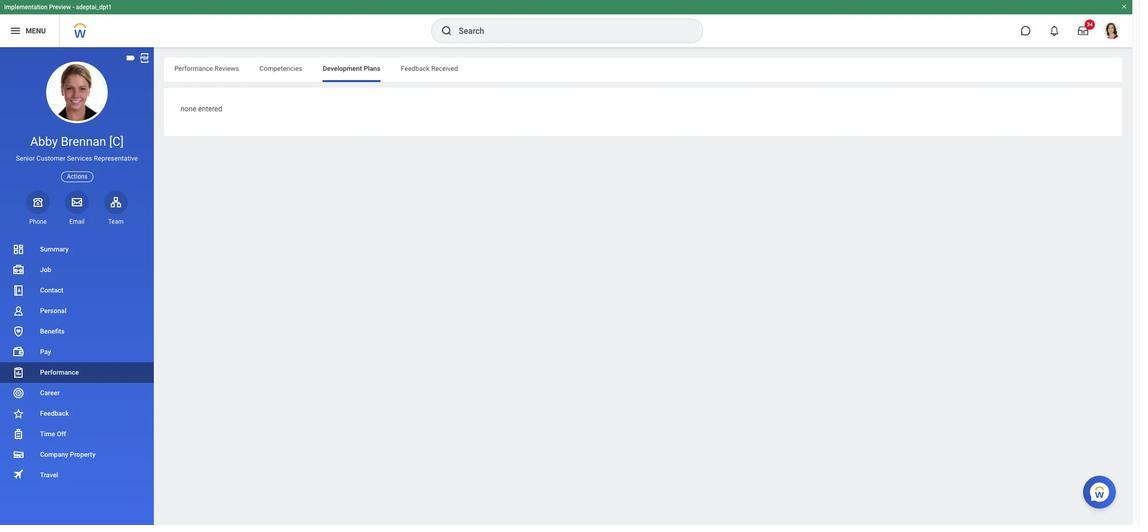 Task type: locate. For each thing, give the bounding box(es) containing it.
preview
[[49, 4, 71, 11]]

abby brennan [c]
[[30, 134, 124, 149]]

company property image
[[12, 449, 25, 461]]

performance for performance
[[40, 368, 79, 376]]

1 vertical spatial feedback
[[40, 410, 69, 417]]

implementation preview -   adeptai_dpt1
[[4, 4, 112, 11]]

feedback image
[[12, 407, 25, 420]]

1 horizontal spatial feedback
[[401, 65, 430, 72]]

entered
[[198, 105, 222, 113]]

tab list
[[164, 57, 1123, 82]]

1 vertical spatial performance
[[40, 368, 79, 376]]

abby
[[30, 134, 58, 149]]

career image
[[12, 387, 25, 399]]

feedback inside tab list
[[401, 65, 430, 72]]

team abby brennan [c] element
[[104, 218, 128, 226]]

feedback received
[[401, 65, 458, 72]]

0 vertical spatial feedback
[[401, 65, 430, 72]]

benefits link
[[0, 321, 154, 342]]

senior
[[16, 155, 35, 162]]

actions button
[[61, 171, 93, 182]]

contact image
[[12, 284, 25, 297]]

implementation
[[4, 4, 48, 11]]

development plans
[[323, 65, 381, 72]]

time off image
[[12, 428, 25, 440]]

career link
[[0, 383, 154, 403]]

summary
[[40, 245, 69, 253]]

email abby brennan [c] element
[[65, 218, 89, 226]]

team
[[108, 218, 124, 225]]

competencies
[[260, 65, 302, 72]]

feedback inside 'link'
[[40, 410, 69, 417]]

0 horizontal spatial feedback
[[40, 410, 69, 417]]

menu button
[[0, 14, 59, 47]]

menu
[[26, 26, 46, 35]]

mail image
[[71, 196, 83, 208]]

feedback up time off
[[40, 410, 69, 417]]

time
[[40, 430, 55, 438]]

performance inside navigation pane region
[[40, 368, 79, 376]]

performance for performance reviews
[[174, 65, 213, 72]]

tag image
[[125, 52, 137, 64]]

performance up career
[[40, 368, 79, 376]]

phone button
[[26, 190, 50, 226]]

notifications large image
[[1050, 26, 1060, 36]]

senior customer services representative
[[16, 155, 138, 162]]

services
[[67, 155, 92, 162]]

phone image
[[31, 196, 45, 208]]

Search Workday  search field
[[459, 20, 682, 42]]

performance left reviews
[[174, 65, 213, 72]]

travel link
[[0, 465, 154, 485]]

job link
[[0, 260, 154, 280]]

list containing summary
[[0, 239, 154, 485]]

search image
[[441, 25, 453, 37]]

email button
[[65, 190, 89, 226]]

pay
[[40, 348, 51, 356]]

performance
[[174, 65, 213, 72], [40, 368, 79, 376]]

none entered
[[181, 105, 222, 113]]

list
[[0, 239, 154, 485]]

navigation pane region
[[0, 47, 154, 525]]

0 vertical spatial performance
[[174, 65, 213, 72]]

1 horizontal spatial performance
[[174, 65, 213, 72]]

summary link
[[0, 239, 154, 260]]

feedback for feedback
[[40, 410, 69, 417]]

email
[[69, 218, 85, 225]]

job image
[[12, 264, 25, 276]]

team link
[[104, 190, 128, 226]]

feedback
[[401, 65, 430, 72], [40, 410, 69, 417]]

0 horizontal spatial performance
[[40, 368, 79, 376]]

feedback left the received
[[401, 65, 430, 72]]

personal image
[[12, 305, 25, 317]]

actions
[[67, 173, 88, 180]]

benefits image
[[12, 325, 25, 338]]



Task type: vqa. For each thing, say whether or not it's contained in the screenshot.
Review: associated with Global
no



Task type: describe. For each thing, give the bounding box(es) containing it.
company property
[[40, 451, 96, 458]]

performance image
[[12, 366, 25, 379]]

contact
[[40, 286, 63, 294]]

representative
[[94, 155, 138, 162]]

34 button
[[1073, 20, 1096, 42]]

benefits
[[40, 327, 65, 335]]

company
[[40, 451, 68, 458]]

company property link
[[0, 444, 154, 465]]

phone abby brennan [c] element
[[26, 218, 50, 226]]

contact link
[[0, 280, 154, 301]]

summary image
[[12, 243, 25, 256]]

phone
[[29, 218, 47, 225]]

pay image
[[12, 346, 25, 358]]

inbox large image
[[1079, 26, 1089, 36]]

close environment banner image
[[1122, 4, 1128, 10]]

reviews
[[215, 65, 239, 72]]

time off
[[40, 430, 66, 438]]

adeptai_dpt1
[[76, 4, 112, 11]]

view team image
[[110, 196, 122, 208]]

34
[[1088, 22, 1094, 27]]

plans
[[364, 65, 381, 72]]

performance link
[[0, 362, 154, 383]]

feedback for feedback received
[[401, 65, 430, 72]]

development
[[323, 65, 362, 72]]

none
[[181, 105, 196, 113]]

travel image
[[12, 468, 25, 481]]

travel
[[40, 471, 58, 479]]

[c]
[[109, 134, 124, 149]]

received
[[432, 65, 458, 72]]

performance reviews
[[174, 65, 239, 72]]

personal link
[[0, 301, 154, 321]]

tab list containing performance reviews
[[164, 57, 1123, 82]]

time off link
[[0, 424, 154, 444]]

personal
[[40, 307, 66, 315]]

brennan
[[61, 134, 106, 149]]

menu banner
[[0, 0, 1133, 47]]

customer
[[36, 155, 65, 162]]

property
[[70, 451, 96, 458]]

off
[[57, 430, 66, 438]]

career
[[40, 389, 60, 397]]

justify image
[[9, 25, 22, 37]]

feedback link
[[0, 403, 154, 424]]

-
[[72, 4, 74, 11]]

pay link
[[0, 342, 154, 362]]

view printable version (pdf) image
[[139, 52, 150, 64]]

profile logan mcneil image
[[1104, 23, 1121, 41]]

job
[[40, 266, 51, 274]]



